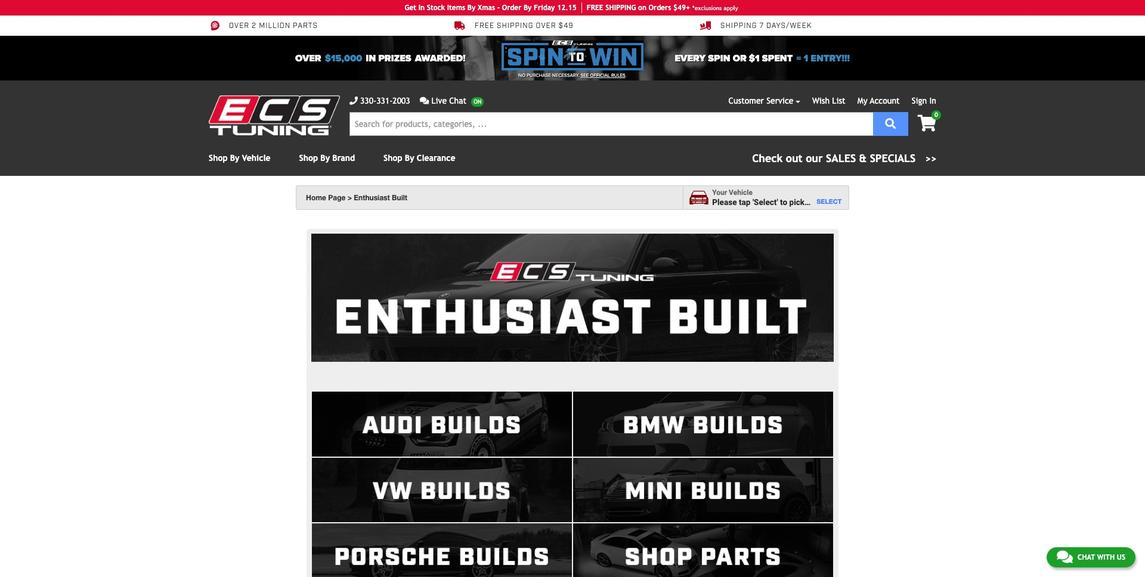 Task type: describe. For each thing, give the bounding box(es) containing it.
no
[[519, 73, 526, 78]]

$1
[[749, 52, 760, 64]]

or
[[733, 52, 747, 64]]

shop by vehicle link
[[209, 153, 271, 163]]

shop for shop by vehicle
[[209, 153, 228, 163]]

search image
[[886, 118, 896, 129]]

see official rules link
[[581, 72, 626, 79]]

orders
[[649, 4, 671, 12]]

chat with us link
[[1047, 548, 1136, 568]]

chat inside chat with us link
[[1078, 554, 1096, 562]]

wish list
[[813, 96, 846, 106]]

shop by clearance
[[384, 153, 456, 163]]

by for shop by vehicle
[[230, 153, 240, 163]]

shipping
[[497, 22, 534, 31]]

no purchase necessary. see official rules .
[[519, 73, 627, 78]]

$15,000
[[325, 52, 362, 64]]

0
[[935, 112, 939, 118]]

330-331-2003
[[360, 96, 410, 106]]

shop for shop by brand
[[299, 153, 318, 163]]

*exclusions apply link
[[693, 3, 738, 12]]

12.15
[[557, 4, 577, 12]]

get in stock items by xmas - order by friday 12.15
[[405, 4, 577, 12]]

0 link
[[908, 110, 942, 133]]

2003
[[393, 96, 410, 106]]

my account link
[[858, 96, 900, 106]]

xmas
[[478, 4, 495, 12]]

&
[[860, 152, 867, 165]]

specials
[[870, 152, 916, 165]]

shopping cart image
[[918, 115, 937, 132]]

ship
[[606, 4, 621, 12]]

ecs tuning image
[[209, 95, 340, 135]]

sales
[[826, 152, 856, 165]]

see
[[581, 73, 589, 78]]

wish
[[813, 96, 830, 106]]

1
[[804, 52, 809, 64]]

please
[[713, 197, 737, 207]]

by right order
[[524, 4, 532, 12]]

home
[[306, 193, 326, 202]]

shipping 7 days/week
[[721, 22, 812, 31]]

'select'
[[753, 197, 778, 207]]

shipping
[[721, 22, 758, 31]]

phone image
[[350, 97, 358, 105]]

account
[[870, 96, 900, 106]]

shipping 7 days/week link
[[701, 20, 812, 31]]

friday
[[534, 4, 555, 12]]

brand
[[333, 153, 355, 163]]

get
[[405, 4, 417, 12]]

with
[[1098, 554, 1115, 562]]

million
[[259, 22, 291, 31]]

live chat link
[[420, 95, 484, 107]]

select link
[[817, 197, 842, 205]]

chat inside live chat link
[[449, 96, 467, 106]]

items
[[447, 4, 466, 12]]

$49
[[559, 22, 574, 31]]

customer
[[729, 96, 764, 106]]

*exclusions
[[693, 4, 722, 11]]

wish list link
[[813, 96, 846, 106]]

sign in link
[[912, 96, 937, 106]]

free shipping over $49
[[475, 22, 574, 31]]

sales & specials link
[[753, 150, 937, 166]]

sign in
[[912, 96, 937, 106]]

us
[[1117, 554, 1126, 562]]

select
[[817, 197, 842, 205]]

built
[[392, 193, 408, 202]]

customer service
[[729, 96, 794, 106]]

live chat
[[432, 96, 467, 106]]

rules
[[612, 73, 626, 78]]

home page
[[306, 193, 346, 202]]

.
[[626, 73, 627, 78]]

live
[[432, 96, 447, 106]]

-
[[497, 4, 500, 12]]

days/week
[[767, 22, 812, 31]]



Task type: vqa. For each thing, say whether or not it's contained in the screenshot.
Stock
yes



Task type: locate. For each thing, give the bounding box(es) containing it.
service
[[767, 96, 794, 106]]

1 horizontal spatial shop
[[299, 153, 318, 163]]

by down ecs tuning image
[[230, 153, 240, 163]]

0 vertical spatial vehicle
[[242, 153, 271, 163]]

in
[[419, 4, 425, 12], [930, 96, 937, 106]]

your
[[713, 189, 727, 197]]

in
[[366, 52, 376, 64]]

by left "xmas"
[[468, 4, 476, 12]]

comments image inside live chat link
[[420, 97, 429, 105]]

330-331-2003 link
[[350, 95, 410, 107]]

1 horizontal spatial comments image
[[1057, 550, 1073, 564]]

1 horizontal spatial vehicle
[[729, 189, 753, 197]]

necessary.
[[552, 73, 580, 78]]

purchase
[[527, 73, 551, 78]]

comments image left chat with us
[[1057, 550, 1073, 564]]

3 shop from the left
[[384, 153, 403, 163]]

shop by clearance link
[[384, 153, 456, 163]]

tap
[[739, 197, 751, 207]]

chat right live
[[449, 96, 467, 106]]

0 horizontal spatial comments image
[[420, 97, 429, 105]]

over for over 2 million parts
[[229, 22, 250, 31]]

over for over $15,000 in prizes
[[295, 52, 321, 64]]

chat left with
[[1078, 554, 1096, 562]]

enthusiast
[[354, 193, 390, 202]]

sign
[[912, 96, 927, 106]]

ping
[[621, 4, 636, 12]]

every spin or $1 spent = 1 entry!!!
[[675, 52, 850, 64]]

by for shop by clearance
[[405, 153, 414, 163]]

0 vertical spatial chat
[[449, 96, 467, 106]]

apply
[[724, 4, 738, 11]]

on
[[638, 4, 647, 12]]

1 horizontal spatial in
[[930, 96, 937, 106]]

Search text field
[[350, 112, 874, 136]]

by for shop by brand
[[321, 153, 330, 163]]

1 vertical spatial chat
[[1078, 554, 1096, 562]]

330-
[[360, 96, 377, 106]]

free ship ping on orders $49+ *exclusions apply
[[587, 4, 738, 12]]

2
[[252, 22, 257, 31]]

order
[[502, 4, 522, 12]]

stock
[[427, 4, 445, 12]]

vehicle
[[242, 153, 271, 163], [729, 189, 753, 197]]

list
[[833, 96, 846, 106]]

331-
[[377, 96, 393, 106]]

by
[[468, 4, 476, 12], [524, 4, 532, 12], [230, 153, 240, 163], [321, 153, 330, 163], [405, 153, 414, 163]]

comments image inside chat with us link
[[1057, 550, 1073, 564]]

comments image left live
[[420, 97, 429, 105]]

1 horizontal spatial over
[[295, 52, 321, 64]]

by left clearance
[[405, 153, 414, 163]]

comments image for chat
[[1057, 550, 1073, 564]]

pick
[[790, 197, 805, 207]]

over
[[229, 22, 250, 31], [295, 52, 321, 64]]

over left 2
[[229, 22, 250, 31]]

0 vertical spatial in
[[419, 4, 425, 12]]

ecs tuning 'spin to win' contest logo image
[[502, 41, 644, 70]]

in for sign
[[930, 96, 937, 106]]

shop by vehicle
[[209, 153, 271, 163]]

1 vertical spatial vehicle
[[729, 189, 753, 197]]

home page link
[[306, 193, 352, 202]]

spin
[[708, 52, 731, 64]]

shop for shop by clearance
[[384, 153, 403, 163]]

0 vertical spatial over
[[229, 22, 250, 31]]

0 horizontal spatial chat
[[449, 96, 467, 106]]

official
[[590, 73, 610, 78]]

over 2 million parts
[[229, 22, 318, 31]]

shop by brand link
[[299, 153, 355, 163]]

sales & specials
[[826, 152, 916, 165]]

over down parts
[[295, 52, 321, 64]]

shop
[[209, 153, 228, 163], [299, 153, 318, 163], [384, 153, 403, 163]]

free
[[475, 22, 495, 31]]

chat with us
[[1078, 554, 1126, 562]]

comments image for live
[[420, 97, 429, 105]]

over 2 million parts link
[[209, 20, 318, 31]]

0 horizontal spatial shop
[[209, 153, 228, 163]]

$49+
[[674, 4, 690, 12]]

to
[[780, 197, 788, 207]]

=
[[797, 52, 802, 64]]

1 vertical spatial comments image
[[1057, 550, 1073, 564]]

enthusiast built
[[354, 193, 408, 202]]

free shipping over $49 link
[[455, 20, 574, 31]]

a
[[807, 197, 811, 207]]

clearance
[[417, 153, 456, 163]]

parts
[[293, 22, 318, 31]]

0 vertical spatial comments image
[[420, 97, 429, 105]]

over $15,000 in prizes
[[295, 52, 411, 64]]

1 vertical spatial in
[[930, 96, 937, 106]]

in right sign
[[930, 96, 937, 106]]

chat
[[449, 96, 467, 106], [1078, 554, 1096, 562]]

vehicle
[[813, 197, 839, 207]]

vehicle up tap
[[729, 189, 753, 197]]

in right get
[[419, 4, 425, 12]]

vehicle inside your vehicle please tap 'select' to pick a vehicle
[[729, 189, 753, 197]]

customer service button
[[729, 95, 801, 107]]

1 shop from the left
[[209, 153, 228, 163]]

free
[[587, 4, 604, 12]]

spent
[[762, 52, 793, 64]]

comments image
[[420, 97, 429, 105], [1057, 550, 1073, 564]]

in for get
[[419, 4, 425, 12]]

entry!!!
[[811, 52, 850, 64]]

your vehicle please tap 'select' to pick a vehicle
[[713, 189, 839, 207]]

0 horizontal spatial vehicle
[[242, 153, 271, 163]]

every
[[675, 52, 706, 64]]

vehicle down ecs tuning image
[[242, 153, 271, 163]]

my
[[858, 96, 868, 106]]

0 horizontal spatial in
[[419, 4, 425, 12]]

1 horizontal spatial chat
[[1078, 554, 1096, 562]]

page
[[328, 193, 346, 202]]

1 vertical spatial over
[[295, 52, 321, 64]]

my account
[[858, 96, 900, 106]]

2 shop from the left
[[299, 153, 318, 163]]

by left brand
[[321, 153, 330, 163]]

7
[[760, 22, 764, 31]]

2 horizontal spatial shop
[[384, 153, 403, 163]]

shop by brand
[[299, 153, 355, 163]]

0 horizontal spatial over
[[229, 22, 250, 31]]



